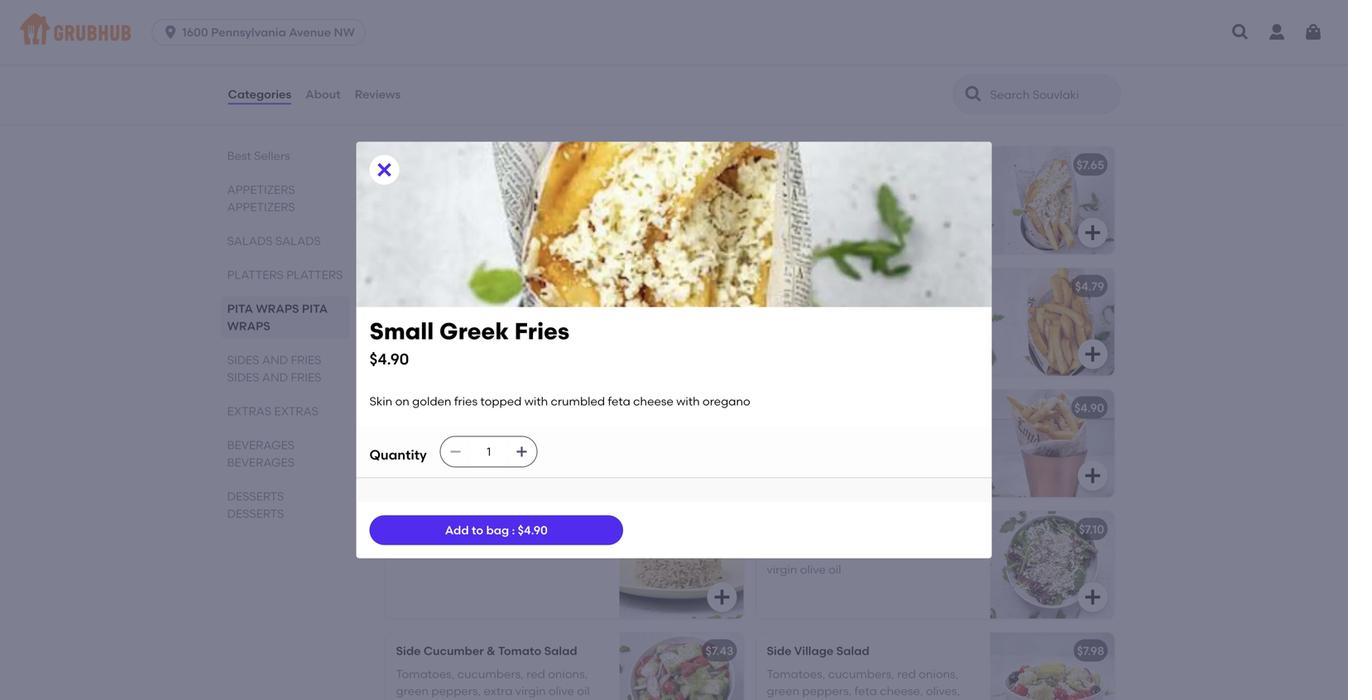 Task type: vqa. For each thing, say whether or not it's contained in the screenshot.
the left $7.10
yes



Task type: locate. For each thing, give the bounding box(es) containing it.
2 peppers, from the left
[[802, 685, 852, 699]]

and
[[438, 90, 479, 111], [593, 90, 634, 111], [413, 113, 435, 125], [496, 113, 518, 125], [262, 353, 288, 367], [262, 371, 288, 385]]

small for small greek fries
[[396, 401, 428, 415]]

0 vertical spatial skin on golden fries topped with crumbled pecorino cheese and oregano
[[396, 303, 574, 351]]

beverages up desserts desserts
[[227, 456, 295, 470]]

olive inside greens, crumbled feta cheese, extra virgin olive oil
[[800, 563, 826, 577]]

reviews button
[[354, 65, 402, 124]]

appetizers down best sellers
[[227, 183, 295, 197]]

side for side village salad
[[767, 645, 792, 659]]

pecorino
[[453, 320, 503, 334], [824, 442, 874, 456]]

1 horizontal spatial skin on golden fries topped with oregano
[[767, 303, 945, 334]]

1 vertical spatial cheese,
[[880, 685, 923, 699]]

skin for small greek fries
[[396, 425, 419, 439]]

salad up tomatoes, cucumbers, red onions, green peppers, feta cheese, olives
[[836, 645, 870, 659]]

0 horizontal spatial green
[[396, 685, 429, 699]]

1 salad from the left
[[544, 645, 577, 659]]

virgin down greens,
[[767, 563, 797, 577]]

1 vertical spatial olive
[[549, 685, 574, 699]]

on for small fries
[[792, 303, 807, 317]]

red for cheese,
[[897, 668, 916, 682]]

beverages
[[227, 439, 295, 453], [227, 456, 295, 470]]

greek down mediterranean fries
[[439, 318, 509, 345]]

desserts desserts
[[227, 490, 284, 521]]

appetizers
[[227, 183, 295, 197], [227, 200, 295, 214]]

greek up skin on golden fries topped with crumbled feta cheese & oregano
[[767, 158, 801, 172]]

peppers, inside tomatoes, cucumbers, red onions, green peppers, feta cheese, olives
[[802, 685, 852, 699]]

cucumbers, down side cucumber & tomato salad
[[457, 668, 524, 682]]

virgin
[[767, 563, 797, 577], [515, 685, 546, 699]]

0 horizontal spatial side
[[396, 645, 421, 659]]

0 vertical spatial beverages
[[227, 439, 295, 453]]

1 horizontal spatial onions,
[[919, 668, 959, 682]]

0 vertical spatial pecorino
[[453, 320, 503, 334]]

desserts
[[227, 490, 284, 504], [227, 507, 284, 521]]

topped for small greek fries
[[507, 425, 548, 439]]

$7.65 left 'small fries'
[[706, 280, 734, 294]]

green
[[396, 685, 429, 699], [767, 685, 799, 699]]

1 horizontal spatial salads
[[275, 234, 321, 248]]

1 extras from the left
[[227, 405, 271, 419]]

1 horizontal spatial salad
[[836, 645, 870, 659]]

skin on golden fries topped with crumbled pecorino cheese and oregano
[[396, 303, 574, 351], [767, 425, 945, 472]]

Input item quantity number field
[[471, 437, 507, 467]]

salads up platters platters
[[275, 234, 321, 248]]

rice pilaf
[[396, 523, 449, 537]]

side green salad image
[[990, 512, 1114, 619]]

0 horizontal spatial peppers,
[[431, 685, 481, 699]]

cheese inside skin on golden fries topped with crumbled feta cheese with oregano
[[478, 442, 519, 456]]

1 beverages from the top
[[227, 439, 295, 453]]

and
[[549, 320, 571, 334], [920, 442, 942, 456]]

sides
[[383, 90, 434, 111], [537, 90, 589, 111], [383, 113, 410, 125], [466, 113, 493, 125], [227, 353, 259, 367], [227, 371, 259, 385]]

0 horizontal spatial red
[[526, 668, 545, 682]]

1 horizontal spatial pecorino
[[824, 442, 874, 456]]

platters platters
[[227, 268, 343, 282]]

side
[[396, 645, 421, 659], [767, 645, 792, 659]]

fries
[[396, 158, 423, 172], [804, 158, 831, 172], [483, 280, 510, 294], [801, 280, 828, 294], [514, 318, 569, 345], [468, 401, 494, 415]]

cucumbers, inside tomatoes, cucumbers, red onions, green peppers, feta cheese, olives
[[828, 668, 894, 682]]

virgin inside tomatoes, cucumbers, red onions, green peppers, extra virgin olive oil
[[515, 685, 546, 699]]

$7.10 for side green salad image at right
[[1079, 523, 1104, 537]]

skin for fries
[[396, 181, 419, 195]]

peppers, inside tomatoes, cucumbers, red onions, green peppers, extra virgin olive oil
[[431, 685, 481, 699]]

2 onions, from the left
[[919, 668, 959, 682]]

topped
[[507, 181, 548, 195], [878, 181, 919, 195], [507, 303, 548, 317], [878, 303, 919, 317], [480, 395, 522, 409], [507, 425, 548, 439], [878, 425, 919, 439]]

topped inside skin on golden fries topped with crumbled feta cheese with oregano
[[507, 425, 548, 439]]

svg image
[[1231, 22, 1250, 42], [162, 24, 179, 41], [1083, 223, 1103, 243], [712, 466, 732, 486], [1083, 466, 1103, 486]]

sellers
[[254, 149, 290, 163]]

green inside tomatoes, cucumbers, red onions, green peppers, extra virgin olive oil
[[396, 685, 429, 699]]

1 horizontal spatial olive
[[800, 563, 826, 577]]

0 vertical spatial &
[[892, 198, 901, 212]]

green for tomatoes, cucumbers, red onions, green peppers, extra virgin olive oil
[[396, 685, 429, 699]]

tomato
[[498, 645, 541, 659]]

green down "cucumber"
[[396, 685, 429, 699]]

main navigation navigation
[[0, 0, 1348, 65]]

onions,
[[548, 668, 588, 682], [919, 668, 959, 682]]

peppers, for extra
[[431, 685, 481, 699]]

peppers, down side village salad
[[802, 685, 852, 699]]

feta inside greens, crumbled feta cheese, extra virgin olive oil
[[870, 546, 892, 560]]

fries for mediterranean fries
[[481, 303, 504, 317]]

cucumbers, inside tomatoes, cucumbers, red onions, green peppers, extra virgin olive oil
[[457, 668, 524, 682]]

crumbled
[[767, 198, 821, 212], [396, 320, 450, 334], [551, 395, 605, 409], [396, 442, 450, 456], [767, 442, 821, 456], [813, 546, 867, 560]]

fries inside skin on golden fries topped with crumbled feta cheese & oregano
[[851, 181, 875, 195]]

extra
[[941, 546, 970, 560], [484, 685, 513, 699]]

add to bag : $4.90
[[445, 524, 548, 538]]

2 red from the left
[[897, 668, 916, 682]]

green down "village"
[[767, 685, 799, 699]]

$7.10
[[708, 158, 734, 172], [1079, 523, 1104, 537]]

red for virgin
[[526, 668, 545, 682]]

quantity
[[370, 447, 427, 463]]

0 horizontal spatial olive
[[549, 685, 574, 699]]

on
[[422, 181, 436, 195], [792, 181, 807, 195], [422, 303, 436, 317], [792, 303, 807, 317], [395, 395, 410, 409], [422, 425, 436, 439], [792, 425, 807, 439]]

beverages down "extras extras"
[[227, 439, 295, 453]]

tomatoes, for cucumber
[[396, 668, 455, 682]]

1 horizontal spatial $7.10
[[1079, 523, 1104, 537]]

nw
[[334, 25, 355, 39]]

fries image
[[619, 147, 744, 254]]

greek
[[767, 158, 801, 172], [439, 318, 509, 345], [430, 401, 465, 415]]

golden for fries
[[439, 181, 478, 195]]

salads
[[227, 234, 273, 248], [275, 234, 321, 248]]

oregano inside skin on golden fries topped with crumbled feta cheese & oregano
[[904, 198, 952, 212]]

about button
[[305, 65, 341, 124]]

greek inside small greek fries $4.90
[[439, 318, 509, 345]]

sides and fries sides and fries sides and fries sides and fries
[[383, 90, 688, 125]]

greek fries image
[[990, 147, 1114, 254]]

golden for small fries
[[810, 303, 849, 317]]

1 vertical spatial skin on golden fries topped with crumbled pecorino cheese and oregano
[[767, 425, 945, 472]]

small
[[767, 280, 798, 294], [370, 318, 434, 345], [396, 401, 428, 415]]

0 horizontal spatial extra
[[484, 685, 513, 699]]

1 horizontal spatial peppers,
[[802, 685, 852, 699]]

on inside skin on golden fries topped with crumbled feta cheese & oregano
[[792, 181, 807, 195]]

cucumbers, for feta
[[828, 668, 894, 682]]

2 tomatoes, from the left
[[767, 668, 825, 682]]

tomatoes, inside tomatoes, cucumbers, red onions, green peppers, feta cheese, olives
[[767, 668, 825, 682]]

fries
[[484, 90, 533, 111], [638, 90, 688, 111], [437, 113, 464, 125], [520, 113, 547, 125], [291, 353, 321, 367], [291, 371, 321, 385]]

onions, inside tomatoes, cucumbers, red onions, green peppers, extra virgin olive oil
[[548, 668, 588, 682]]

small greek fries $4.90
[[370, 318, 569, 369]]

1 tomatoes, from the left
[[396, 668, 455, 682]]

1 side from the left
[[396, 645, 421, 659]]

1 horizontal spatial skin on golden fries topped with crumbled pecorino cheese and oregano
[[767, 425, 945, 472]]

0 vertical spatial cheese,
[[895, 546, 939, 560]]

0 vertical spatial desserts
[[227, 490, 284, 504]]

red inside tomatoes, cucumbers, red onions, green peppers, extra virgin olive oil
[[526, 668, 545, 682]]

0 vertical spatial skin on golden fries topped with oregano
[[396, 181, 574, 212]]

0 horizontal spatial cucumbers,
[[457, 668, 524, 682]]

extras
[[227, 405, 271, 419], [274, 405, 318, 419]]

oil
[[828, 563, 841, 577], [577, 685, 590, 699]]

green for tomatoes, cucumbers, red onions, green peppers, feta cheese, olives
[[767, 685, 799, 699]]

svg image
[[1303, 22, 1323, 42], [374, 160, 394, 180], [712, 223, 732, 243], [1083, 345, 1103, 364], [449, 446, 462, 459], [515, 446, 529, 459], [712, 588, 732, 608], [1083, 588, 1103, 608]]

2 cucumbers, from the left
[[828, 668, 894, 682]]

1 horizontal spatial side
[[767, 645, 792, 659]]

1 horizontal spatial &
[[892, 198, 901, 212]]

crumbled inside greens, crumbled feta cheese, extra virgin olive oil
[[813, 546, 867, 560]]

tomatoes,
[[396, 668, 455, 682], [767, 668, 825, 682]]

onions, inside tomatoes, cucumbers, red onions, green peppers, feta cheese, olives
[[919, 668, 959, 682]]

tomatoes, down "village"
[[767, 668, 825, 682]]

skin for greek fries
[[767, 181, 790, 195]]

0 vertical spatial small
[[767, 280, 798, 294]]

1 horizontal spatial tomatoes,
[[767, 668, 825, 682]]

:
[[512, 524, 515, 538]]

small inside small greek fries $4.90
[[370, 318, 434, 345]]

&
[[892, 198, 901, 212], [487, 645, 496, 659]]

tomatoes, for village
[[767, 668, 825, 682]]

feta inside skin on golden fries topped with crumbled feta cheese & oregano
[[824, 198, 846, 212]]

golden inside skin on golden fries topped with crumbled feta cheese & oregano
[[810, 181, 849, 195]]

1 horizontal spatial virgin
[[767, 563, 797, 577]]

1 vertical spatial skin on golden fries topped with oregano
[[767, 303, 945, 334]]

1 vertical spatial small
[[370, 318, 434, 345]]

0 horizontal spatial onions,
[[548, 668, 588, 682]]

1 horizontal spatial green
[[767, 685, 799, 699]]

side left "cucumber"
[[396, 645, 421, 659]]

platters
[[227, 268, 284, 282], [286, 268, 343, 282]]

2 salads from the left
[[275, 234, 321, 248]]

salads down appetizers appetizers
[[227, 234, 273, 248]]

0 horizontal spatial pita
[[227, 302, 253, 316]]

0 horizontal spatial platters
[[227, 268, 284, 282]]

1 horizontal spatial extra
[[941, 546, 970, 560]]

red inside tomatoes, cucumbers, red onions, green peppers, feta cheese, olives
[[897, 668, 916, 682]]

0 vertical spatial extra
[[941, 546, 970, 560]]

topped for greek fries
[[878, 181, 919, 195]]

wraps
[[256, 302, 299, 316], [227, 319, 270, 334]]

peppers, down "cucumber"
[[431, 685, 481, 699]]

cheese
[[849, 198, 890, 212], [506, 320, 546, 334], [633, 395, 674, 409], [478, 442, 519, 456], [877, 442, 917, 456]]

1 green from the left
[[396, 685, 429, 699]]

tomatoes, cucumbers, red onions, green peppers, extra virgin olive oil
[[396, 668, 590, 699]]

0 vertical spatial $7.10
[[708, 158, 734, 172]]

crumbled inside skin on golden fries topped with crumbled feta cheese & oregano
[[767, 198, 821, 212]]

0 vertical spatial $7.65
[[1077, 158, 1104, 172]]

0 vertical spatial and
[[549, 320, 571, 334]]

wraps up sides and fries sides and fries
[[227, 319, 270, 334]]

topped inside skin on golden fries topped with crumbled feta cheese & oregano
[[878, 181, 919, 195]]

tomatoes, inside tomatoes, cucumbers, red onions, green peppers, extra virgin olive oil
[[396, 668, 455, 682]]

greens,
[[767, 546, 810, 560]]

0 horizontal spatial extras
[[227, 405, 271, 419]]

skin on golden fries topped with oregano
[[396, 181, 574, 212], [767, 303, 945, 334]]

svg image for greek fries image at the right top of the page
[[1083, 223, 1103, 243]]

oil inside tomatoes, cucumbers, red onions, green peppers, extra virgin olive oil
[[577, 685, 590, 699]]

cheese inside skin on golden fries topped with crumbled feta cheese & oregano
[[849, 198, 890, 212]]

1 vertical spatial virgin
[[515, 685, 546, 699]]

1 vertical spatial greek
[[439, 318, 509, 345]]

svg image for small greek fries image
[[712, 466, 732, 486]]

tomatoes, down "cucumber"
[[396, 668, 455, 682]]

1600
[[182, 25, 208, 39]]

fries
[[481, 181, 504, 195], [851, 181, 875, 195], [481, 303, 504, 317], [851, 303, 875, 317], [454, 395, 478, 409], [481, 425, 504, 439], [851, 425, 875, 439]]

1 vertical spatial and
[[920, 442, 942, 456]]

greek down small greek fries $4.90
[[430, 401, 465, 415]]

0 horizontal spatial and
[[549, 320, 571, 334]]

0 horizontal spatial salad
[[544, 645, 577, 659]]

pennsylvania
[[211, 25, 286, 39]]

reviews
[[355, 87, 401, 101]]

golden
[[439, 181, 478, 195], [810, 181, 849, 195], [439, 303, 478, 317], [810, 303, 849, 317], [412, 395, 451, 409], [439, 425, 478, 439], [810, 425, 849, 439]]

1 peppers, from the left
[[431, 685, 481, 699]]

$7.65
[[1077, 158, 1104, 172], [706, 280, 734, 294]]

onions, for cheese,
[[919, 668, 959, 682]]

1 horizontal spatial cucumbers,
[[828, 668, 894, 682]]

cucumbers,
[[457, 668, 524, 682], [828, 668, 894, 682]]

1 vertical spatial wraps
[[227, 319, 270, 334]]

appetizers up salads salads
[[227, 200, 295, 214]]

1 vertical spatial desserts
[[227, 507, 284, 521]]

olive
[[800, 563, 826, 577], [549, 685, 574, 699]]

pita
[[227, 302, 253, 316], [302, 302, 328, 316]]

cheese,
[[895, 546, 939, 560], [880, 685, 923, 699]]

skin inside skin on golden fries topped with crumbled feta cheese & oregano
[[767, 181, 790, 195]]

wraps down platters platters
[[256, 302, 299, 316]]

1 vertical spatial pecorino
[[824, 442, 874, 456]]

0 horizontal spatial oil
[[577, 685, 590, 699]]

1 desserts from the top
[[227, 490, 284, 504]]

0 horizontal spatial tomatoes,
[[396, 668, 455, 682]]

salad right tomato
[[544, 645, 577, 659]]

0 horizontal spatial skin on golden fries topped with oregano
[[396, 181, 574, 212]]

oregano
[[396, 198, 444, 212], [904, 198, 952, 212], [767, 320, 815, 334], [396, 337, 444, 351], [703, 395, 750, 409], [548, 442, 596, 456], [767, 458, 815, 472]]

1 horizontal spatial extras
[[274, 405, 318, 419]]

2 vertical spatial greek
[[430, 401, 465, 415]]

cucumber
[[424, 645, 484, 659]]

fries for fries
[[481, 181, 504, 195]]

$4.90
[[370, 351, 409, 369], [704, 401, 734, 415], [1074, 401, 1104, 415], [518, 524, 548, 538]]

1 pita from the left
[[227, 302, 253, 316]]

1 vertical spatial beverages
[[227, 456, 295, 470]]

skin
[[396, 181, 419, 195], [767, 181, 790, 195], [396, 303, 419, 317], [767, 303, 790, 317], [370, 395, 392, 409], [396, 425, 419, 439], [767, 425, 790, 439]]

0 vertical spatial appetizers
[[227, 183, 295, 197]]

on inside skin on golden fries topped with crumbled feta cheese with oregano
[[422, 425, 436, 439]]

red
[[526, 668, 545, 682], [897, 668, 916, 682]]

1 vertical spatial appetizers
[[227, 200, 295, 214]]

$7.65 down search souvlaki search box
[[1077, 158, 1104, 172]]

cucumbers, down side village salad
[[828, 668, 894, 682]]

green inside tomatoes, cucumbers, red onions, green peppers, feta cheese, olives
[[767, 685, 799, 699]]

1 red from the left
[[526, 668, 545, 682]]

best sellers
[[227, 149, 290, 163]]

1 horizontal spatial red
[[897, 668, 916, 682]]

salad
[[544, 645, 577, 659], [836, 645, 870, 659]]

0 horizontal spatial $7.10
[[708, 158, 734, 172]]

1 vertical spatial extra
[[484, 685, 513, 699]]

0 vertical spatial oil
[[828, 563, 841, 577]]

1 appetizers from the top
[[227, 183, 295, 197]]

1 vertical spatial &
[[487, 645, 496, 659]]

peppers,
[[431, 685, 481, 699], [802, 685, 852, 699]]

side for side cucumber & tomato salad
[[396, 645, 421, 659]]

extra inside greens, crumbled feta cheese, extra virgin olive oil
[[941, 546, 970, 560]]

virgin down tomato
[[515, 685, 546, 699]]

0 vertical spatial virgin
[[767, 563, 797, 577]]

1 vertical spatial oil
[[577, 685, 590, 699]]

1 horizontal spatial pita
[[302, 302, 328, 316]]

extras up the beverages beverages
[[227, 405, 271, 419]]

$4.79
[[1075, 280, 1104, 294]]

1 onions, from the left
[[548, 668, 588, 682]]

0 vertical spatial olive
[[800, 563, 826, 577]]

on for mediterranean fries
[[422, 303, 436, 317]]

1 horizontal spatial oil
[[828, 563, 841, 577]]

2 green from the left
[[767, 685, 799, 699]]

svg image for the small mediterranean fries image
[[1083, 466, 1103, 486]]

side left "village"
[[767, 645, 792, 659]]

2 desserts from the top
[[227, 507, 284, 521]]

crumbled inside skin on golden fries topped with crumbled feta cheese with oregano
[[396, 442, 450, 456]]

cucumbers, for extra
[[457, 668, 524, 682]]

with
[[551, 181, 574, 195], [922, 181, 945, 195], [551, 303, 574, 317], [922, 303, 945, 317], [524, 395, 548, 409], [676, 395, 700, 409], [551, 425, 574, 439], [922, 425, 945, 439], [522, 442, 545, 456]]

2 vertical spatial small
[[396, 401, 428, 415]]

0 horizontal spatial virgin
[[515, 685, 546, 699]]

side village salad
[[767, 645, 870, 659]]

0 horizontal spatial &
[[487, 645, 496, 659]]

cheese for greek fries
[[849, 198, 890, 212]]

1 cucumbers, from the left
[[457, 668, 524, 682]]

skin on golden fries topped with oregano for fries
[[396, 181, 574, 212]]

feta
[[824, 198, 846, 212], [608, 395, 630, 409], [453, 442, 476, 456], [870, 546, 892, 560], [854, 685, 877, 699]]

1 vertical spatial $7.10
[[1079, 523, 1104, 537]]

1 horizontal spatial platters
[[286, 268, 343, 282]]

village
[[794, 645, 834, 659]]

beverages beverages
[[227, 439, 295, 470]]

2 side from the left
[[767, 645, 792, 659]]

skin on golden fries topped with crumbled feta cheese with oregano
[[370, 395, 750, 409], [396, 425, 596, 456]]

0 horizontal spatial salads
[[227, 234, 273, 248]]

1 vertical spatial $7.65
[[706, 280, 734, 294]]

1 horizontal spatial $7.65
[[1077, 158, 1104, 172]]

fries inside skin on golden fries topped with crumbled feta cheese with oregano
[[481, 425, 504, 439]]

extras down sides and fries sides and fries
[[274, 405, 318, 419]]

0 horizontal spatial $7.65
[[706, 280, 734, 294]]



Task type: describe. For each thing, give the bounding box(es) containing it.
search icon image
[[964, 84, 984, 104]]

golden for greek fries
[[810, 181, 849, 195]]

1 vertical spatial skin on golden fries topped with crumbled feta cheese with oregano
[[396, 425, 596, 456]]

on for greek fries
[[792, 181, 807, 195]]

$7.98
[[1077, 645, 1104, 659]]

bag
[[486, 524, 509, 538]]

oregano inside skin on golden fries topped with crumbled feta cheese with oregano
[[548, 442, 596, 456]]

mediterranean fries image
[[619, 268, 744, 376]]

on for small greek fries
[[422, 425, 436, 439]]

0 vertical spatial greek
[[767, 158, 801, 172]]

1600 pennsylvania avenue nw
[[182, 25, 355, 39]]

pita wraps pita wraps
[[227, 302, 328, 334]]

about
[[306, 87, 341, 101]]

2 appetizers from the top
[[227, 200, 295, 214]]

mediterranean
[[396, 280, 481, 294]]

extra inside tomatoes, cucumbers, red onions, green peppers, extra virgin olive oil
[[484, 685, 513, 699]]

topped for small fries
[[878, 303, 919, 317]]

svg image inside main navigation navigation
[[1303, 22, 1323, 42]]

categories button
[[227, 65, 292, 124]]

1600 pennsylvania avenue nw button
[[152, 19, 372, 46]]

mediterranean fries
[[396, 280, 510, 294]]

avenue
[[289, 25, 331, 39]]

small mediterranean fries image
[[990, 390, 1114, 498]]

virgin inside greens, crumbled feta cheese, extra virgin olive oil
[[767, 563, 797, 577]]

$7.43
[[706, 645, 734, 659]]

small for small greek fries $4.90
[[370, 318, 434, 345]]

side village salad image
[[990, 633, 1114, 701]]

2 platters from the left
[[286, 268, 343, 282]]

greens, crumbled feta cheese, extra virgin olive oil
[[767, 546, 970, 577]]

side cucumber & tomato salad
[[396, 645, 577, 659]]

cheese for small greek fries
[[478, 442, 519, 456]]

cheese, inside greens, crumbled feta cheese, extra virgin olive oil
[[895, 546, 939, 560]]

rice
[[396, 523, 421, 537]]

0 vertical spatial wraps
[[256, 302, 299, 316]]

small greek fries
[[396, 401, 494, 415]]

2 pita from the left
[[302, 302, 328, 316]]

$7.10 for fries image at top
[[708, 158, 734, 172]]

on for fries
[[422, 181, 436, 195]]

1 platters from the left
[[227, 268, 284, 282]]

skin on golden fries topped with crumbled feta cheese & oregano
[[767, 181, 952, 212]]

salads salads
[[227, 234, 321, 248]]

pilaf
[[424, 523, 449, 537]]

sides and fries sides and fries
[[227, 353, 321, 385]]

fries for small fries
[[851, 303, 875, 317]]

topped for fries
[[507, 181, 548, 195]]

oil inside greens, crumbled feta cheese, extra virgin olive oil
[[828, 563, 841, 577]]

fries inside small greek fries $4.90
[[514, 318, 569, 345]]

small fries image
[[990, 268, 1114, 376]]

golden for mediterranean fries
[[439, 303, 478, 317]]

2 extras from the left
[[274, 405, 318, 419]]

best
[[227, 149, 251, 163]]

categories
[[228, 87, 291, 101]]

small fries
[[767, 280, 828, 294]]

appetizers appetizers
[[227, 183, 295, 214]]

topped for mediterranean fries
[[507, 303, 548, 317]]

skin for mediterranean fries
[[396, 303, 419, 317]]

greek for small greek fries $4.90
[[439, 318, 509, 345]]

small for small fries
[[767, 280, 798, 294]]

2 salad from the left
[[836, 645, 870, 659]]

fries for greek fries
[[851, 181, 875, 195]]

rice pilaf button
[[386, 512, 744, 619]]

add
[[445, 524, 469, 538]]

skin for small fries
[[767, 303, 790, 317]]

$4.90 inside small greek fries $4.90
[[370, 351, 409, 369]]

greek for small greek fries
[[430, 401, 465, 415]]

rice pilaf image
[[619, 512, 744, 619]]

1 horizontal spatial and
[[920, 442, 942, 456]]

skin on golden fries topped with oregano for small fries
[[767, 303, 945, 334]]

cheese, inside tomatoes, cucumbers, red onions, green peppers, feta cheese, olives
[[880, 685, 923, 699]]

$7.65 for skin on golden fries topped with crumbled pecorino cheese and oregano
[[706, 280, 734, 294]]

1 salads from the left
[[227, 234, 273, 248]]

2 beverages from the top
[[227, 456, 295, 470]]

Search Souvlaki search field
[[989, 87, 1115, 103]]

0 horizontal spatial pecorino
[[453, 320, 503, 334]]

to
[[472, 524, 483, 538]]

tomatoes, cucumbers, red onions, green peppers, feta cheese, olives
[[767, 668, 960, 701]]

$7.65 for skin on golden fries topped with crumbled feta cheese & oregano
[[1077, 158, 1104, 172]]

feta inside tomatoes, cucumbers, red onions, green peppers, feta cheese, olives
[[854, 685, 877, 699]]

cheese for mediterranean fries
[[506, 320, 546, 334]]

svg image inside the 1600 pennsylvania avenue nw button
[[162, 24, 179, 41]]

& inside skin on golden fries topped with crumbled feta cheese & oregano
[[892, 198, 901, 212]]

greek fries
[[767, 158, 831, 172]]

golden for small greek fries
[[439, 425, 478, 439]]

onions, for virgin
[[548, 668, 588, 682]]

side cucumber & tomato salad image
[[619, 633, 744, 701]]

extras extras
[[227, 405, 318, 419]]

with inside skin on golden fries topped with crumbled feta cheese & oregano
[[922, 181, 945, 195]]

olive inside tomatoes, cucumbers, red onions, green peppers, extra virgin olive oil
[[549, 685, 574, 699]]

peppers, for feta
[[802, 685, 852, 699]]

fries for small greek fries
[[481, 425, 504, 439]]

small greek fries image
[[619, 390, 744, 498]]

0 vertical spatial skin on golden fries topped with crumbled feta cheese with oregano
[[370, 395, 750, 409]]

0 horizontal spatial skin on golden fries topped with crumbled pecorino cheese and oregano
[[396, 303, 574, 351]]



